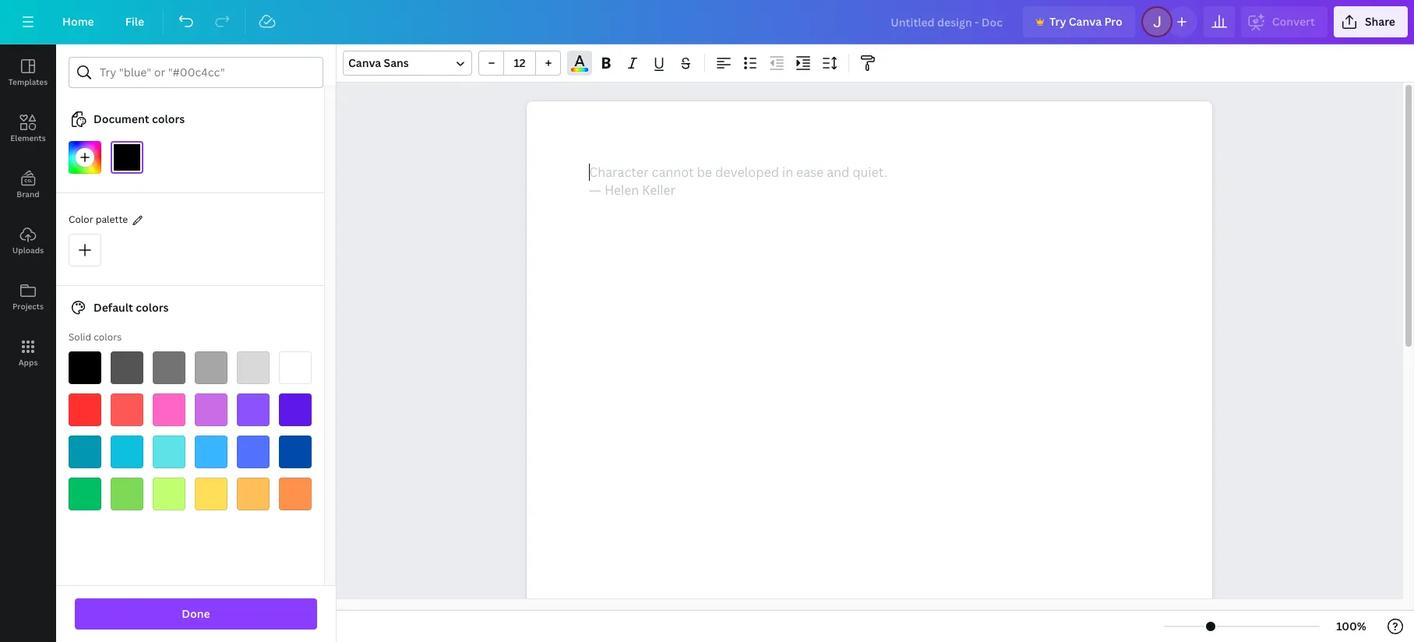 Task type: describe. For each thing, give the bounding box(es) containing it.
coral red #ff5757 image
[[111, 394, 143, 426]]

color
[[69, 213, 93, 226]]

grass green #7ed957 image
[[111, 478, 143, 511]]

default colors
[[94, 300, 169, 315]]

projects button
[[0, 269, 56, 325]]

royal blue #5271ff image
[[237, 436, 270, 468]]

share button
[[1334, 6, 1408, 37]]

convert button
[[1242, 6, 1328, 37]]

light gray #d9d9d9 image
[[237, 352, 270, 384]]

violet #5e17eb image
[[279, 394, 312, 426]]

brand button
[[0, 157, 56, 213]]

dark gray #545454 image
[[111, 352, 143, 384]]

side panel tab list
[[0, 44, 56, 381]]

yellow #ffde59 image
[[195, 478, 228, 511]]

grass green #7ed957 image
[[111, 478, 143, 511]]

try canva pro
[[1050, 14, 1123, 29]]

green #00bf63 image
[[69, 478, 101, 511]]

violet #5e17eb image
[[279, 394, 312, 426]]

canva inside button
[[1069, 14, 1102, 29]]

color range image
[[571, 68, 588, 72]]

colors for default colors
[[136, 300, 169, 315]]

palette
[[96, 213, 128, 226]]

brand
[[17, 189, 40, 200]]

share
[[1366, 14, 1396, 29]]

apps button
[[0, 325, 56, 381]]

done button
[[75, 599, 317, 630]]

home
[[62, 14, 94, 29]]

add a new color image
[[69, 234, 101, 267]]

yellow #ffde59 image
[[195, 478, 228, 511]]

try canva pro button
[[1023, 6, 1135, 37]]

convert
[[1273, 14, 1316, 29]]

dark gray #545454 image
[[111, 352, 143, 384]]

gray #737373 image
[[153, 352, 186, 384]]

file button
[[113, 6, 157, 37]]

canva sans
[[348, 55, 409, 70]]

light blue #38b6ff image
[[195, 436, 228, 468]]

elements button
[[0, 101, 56, 157]]

default
[[94, 300, 133, 315]]

document colors
[[94, 111, 185, 126]]



Task type: locate. For each thing, give the bounding box(es) containing it.
colors for solid colors
[[94, 330, 122, 344]]

uploads
[[12, 245, 44, 256]]

templates button
[[0, 44, 56, 101]]

sans
[[384, 55, 409, 70]]

projects
[[12, 301, 44, 312]]

pro
[[1105, 14, 1123, 29]]

elements
[[10, 133, 46, 143]]

document
[[94, 111, 149, 126]]

gray #a6a6a6 image
[[195, 352, 228, 384], [195, 352, 228, 384]]

pink #ff66c4 image
[[153, 394, 186, 426], [153, 394, 186, 426]]

turquoise blue #5ce1e6 image
[[153, 436, 186, 468], [153, 436, 186, 468]]

royal blue #5271ff image
[[237, 436, 270, 468]]

lime #c1ff72 image
[[153, 478, 186, 511], [153, 478, 186, 511]]

templates
[[8, 76, 48, 87]]

color range image
[[571, 68, 588, 72]]

canva right try
[[1069, 14, 1102, 29]]

0 vertical spatial colors
[[152, 111, 185, 126]]

1 vertical spatial canva
[[348, 55, 381, 70]]

gray #737373 image
[[153, 352, 186, 384]]

1 vertical spatial colors
[[136, 300, 169, 315]]

1 horizontal spatial canva
[[1069, 14, 1102, 29]]

canva
[[1069, 14, 1102, 29], [348, 55, 381, 70]]

cobalt blue #004aad image
[[279, 436, 312, 468], [279, 436, 312, 468]]

orange #ff914d image
[[279, 478, 312, 511]]

solid
[[69, 330, 91, 344]]

white #ffffff image
[[279, 352, 312, 384], [279, 352, 312, 384]]

black #000000 image
[[69, 352, 101, 384], [69, 352, 101, 384]]

canva inside dropdown button
[[348, 55, 381, 70]]

apps
[[18, 357, 38, 368]]

done
[[182, 606, 210, 621]]

try
[[1050, 14, 1067, 29]]

light gray #d9d9d9 image
[[237, 352, 270, 384]]

canva sans button
[[343, 51, 472, 76]]

colors right the document on the top left of the page
[[152, 111, 185, 126]]

purple #8c52ff image
[[237, 394, 270, 426]]

file
[[125, 14, 144, 29]]

orange #ff914d image
[[279, 478, 312, 511]]

light blue #38b6ff image
[[195, 436, 228, 468]]

coral red #ff5757 image
[[111, 394, 143, 426]]

aqua blue #0cc0df image
[[111, 436, 143, 468], [111, 436, 143, 468]]

– – number field
[[509, 55, 531, 70]]

colors right default
[[136, 300, 169, 315]]

2 vertical spatial colors
[[94, 330, 122, 344]]

home link
[[50, 6, 107, 37]]

colors for document colors
[[152, 111, 185, 126]]

100%
[[1337, 619, 1367, 634]]

colors right solid
[[94, 330, 122, 344]]

#000000 image
[[111, 141, 143, 174], [111, 141, 143, 174]]

Design title text field
[[879, 6, 1017, 37]]

colors
[[152, 111, 185, 126], [136, 300, 169, 315], [94, 330, 122, 344]]

main menu bar
[[0, 0, 1415, 44]]

dark turquoise #0097b2 image
[[69, 436, 101, 468]]

canva left sans
[[348, 55, 381, 70]]

peach #ffbd59 image
[[237, 478, 270, 511], [237, 478, 270, 511]]

100% button
[[1327, 614, 1377, 639]]

magenta #cb6ce6 image
[[195, 394, 228, 426], [195, 394, 228, 426]]

group
[[479, 51, 561, 76]]

solid colors
[[69, 330, 122, 344]]

0 horizontal spatial canva
[[348, 55, 381, 70]]

Try "blue" or "#00c4cc" search field
[[100, 58, 313, 87]]

uploads button
[[0, 213, 56, 269]]

purple #8c52ff image
[[237, 394, 270, 426]]

color palette button
[[69, 212, 128, 228]]

dark turquoise #0097b2 image
[[69, 436, 101, 468]]

add a new color image
[[69, 141, 101, 174], [69, 141, 101, 174]]

0 vertical spatial canva
[[1069, 14, 1102, 29]]

color palette
[[69, 213, 128, 226]]

bright red #ff3131 image
[[69, 394, 101, 426], [69, 394, 101, 426]]

green #00bf63 image
[[69, 478, 101, 511]]

None text field
[[527, 101, 1213, 642]]



Task type: vqa. For each thing, say whether or not it's contained in the screenshot.
photos
no



